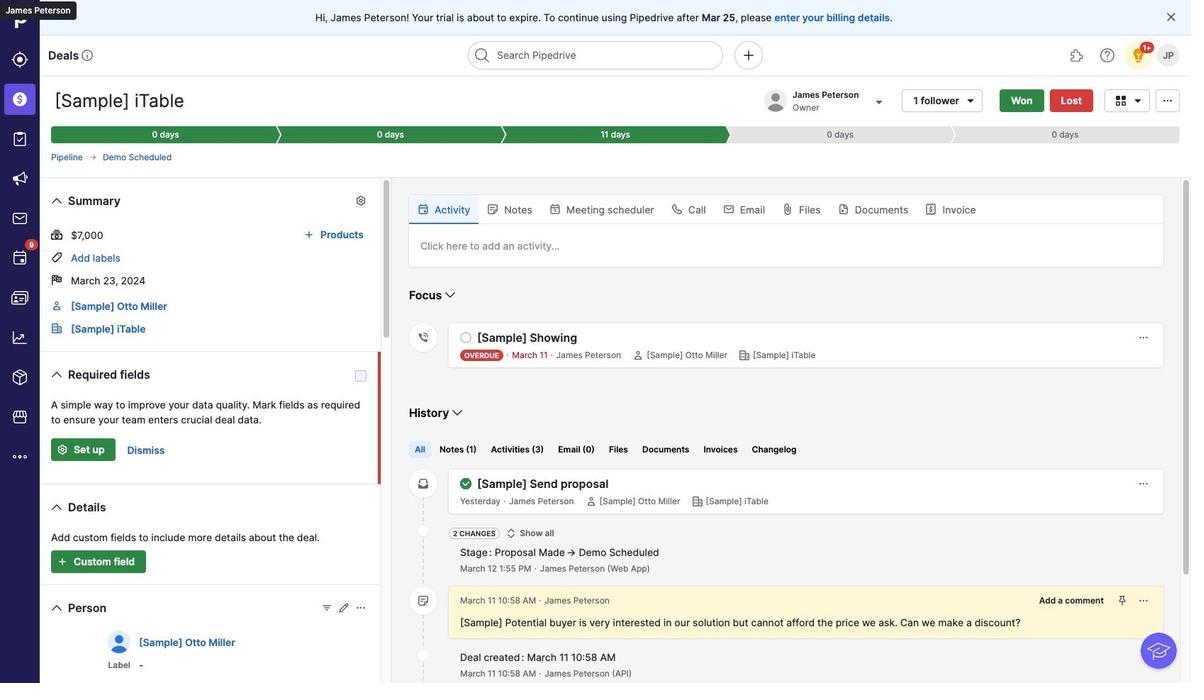 Task type: vqa. For each thing, say whether or not it's contained in the screenshot.
home image
yes



Task type: describe. For each thing, give the bounding box(es) containing it.
marketplace image
[[11, 409, 28, 426]]

0 vertical spatial color secondary image
[[418, 332, 429, 343]]

1 color link image from the top
[[51, 300, 62, 311]]

campaigns image
[[11, 170, 28, 187]]

more actions image
[[1139, 595, 1150, 607]]

sales assistant image
[[1131, 47, 1148, 64]]

more image
[[11, 448, 28, 465]]

quick add image
[[741, 47, 758, 64]]

Search Pipedrive field
[[468, 41, 724, 70]]

products image
[[11, 369, 28, 386]]

home image
[[9, 9, 31, 31]]

knowledge center bot, also known as kc bot is an onboarding assistant that allows you to see the list of onboarding items in one place for quick and easy reference. this improves your in-app experience. image
[[1142, 633, 1178, 669]]

2 more actions image from the top
[[1139, 478, 1150, 489]]



Task type: locate. For each thing, give the bounding box(es) containing it.
0 vertical spatial more actions image
[[1139, 332, 1150, 343]]

info image
[[82, 50, 93, 61]]

deals image
[[11, 91, 28, 108]]

[Sample] iTable text field
[[51, 87, 212, 115]]

color primary image
[[1166, 11, 1178, 23], [1113, 95, 1130, 106], [48, 192, 65, 209], [355, 195, 367, 206], [550, 204, 561, 215], [723, 204, 735, 215], [838, 204, 850, 215], [51, 229, 62, 240], [51, 252, 62, 263], [51, 275, 62, 286], [460, 332, 472, 343], [633, 350, 644, 361], [449, 404, 466, 421], [460, 478, 472, 489], [586, 496, 597, 507], [48, 499, 65, 516]]

0 horizontal spatial color secondary image
[[418, 332, 429, 343]]

0 vertical spatial color link image
[[51, 300, 62, 311]]

color link image
[[51, 300, 62, 311], [51, 323, 62, 334]]

color undefined image
[[11, 250, 28, 267]]

0 vertical spatial color primary inverted image
[[54, 444, 71, 455]]

sales inbox image
[[11, 210, 28, 227]]

1 vertical spatial color link image
[[51, 323, 62, 334]]

contacts image
[[11, 289, 28, 306]]

color secondary image
[[418, 332, 429, 343], [739, 350, 751, 361]]

color primary image
[[963, 95, 980, 106], [1130, 95, 1147, 106], [1160, 95, 1177, 106], [89, 153, 97, 162], [418, 204, 429, 215], [488, 204, 499, 215], [672, 204, 683, 215], [782, 204, 794, 215], [926, 204, 937, 215], [301, 229, 318, 240], [442, 287, 459, 304], [48, 366, 65, 383], [506, 528, 517, 539], [48, 599, 65, 616], [321, 602, 333, 614], [338, 602, 350, 614], [355, 602, 367, 614]]

menu item
[[0, 79, 40, 119]]

2 color primary inverted image from the top
[[54, 556, 71, 567]]

color link image right insights image
[[51, 323, 62, 334]]

color link image right contacts image on the top left
[[51, 300, 62, 311]]

menu
[[0, 0, 40, 683]]

color secondary image
[[418, 478, 429, 489], [692, 496, 703, 507], [418, 525, 429, 536], [418, 595, 429, 607], [418, 650, 429, 661]]

pin this note image
[[1117, 595, 1129, 607]]

leads image
[[11, 51, 28, 68]]

quick help image
[[1100, 47, 1117, 64]]

insights image
[[11, 329, 28, 346]]

color primary inverted image
[[54, 444, 71, 455], [54, 556, 71, 567]]

1 more actions image from the top
[[1139, 332, 1150, 343]]

1 color primary inverted image from the top
[[54, 444, 71, 455]]

1 vertical spatial color secondary image
[[739, 350, 751, 361]]

1 horizontal spatial color secondary image
[[739, 350, 751, 361]]

1 vertical spatial color primary inverted image
[[54, 556, 71, 567]]

more actions image
[[1139, 332, 1150, 343], [1139, 478, 1150, 489]]

1 vertical spatial more actions image
[[1139, 478, 1150, 489]]

2 color link image from the top
[[51, 323, 62, 334]]

transfer ownership image
[[871, 93, 888, 110]]

projects image
[[11, 131, 28, 148]]



